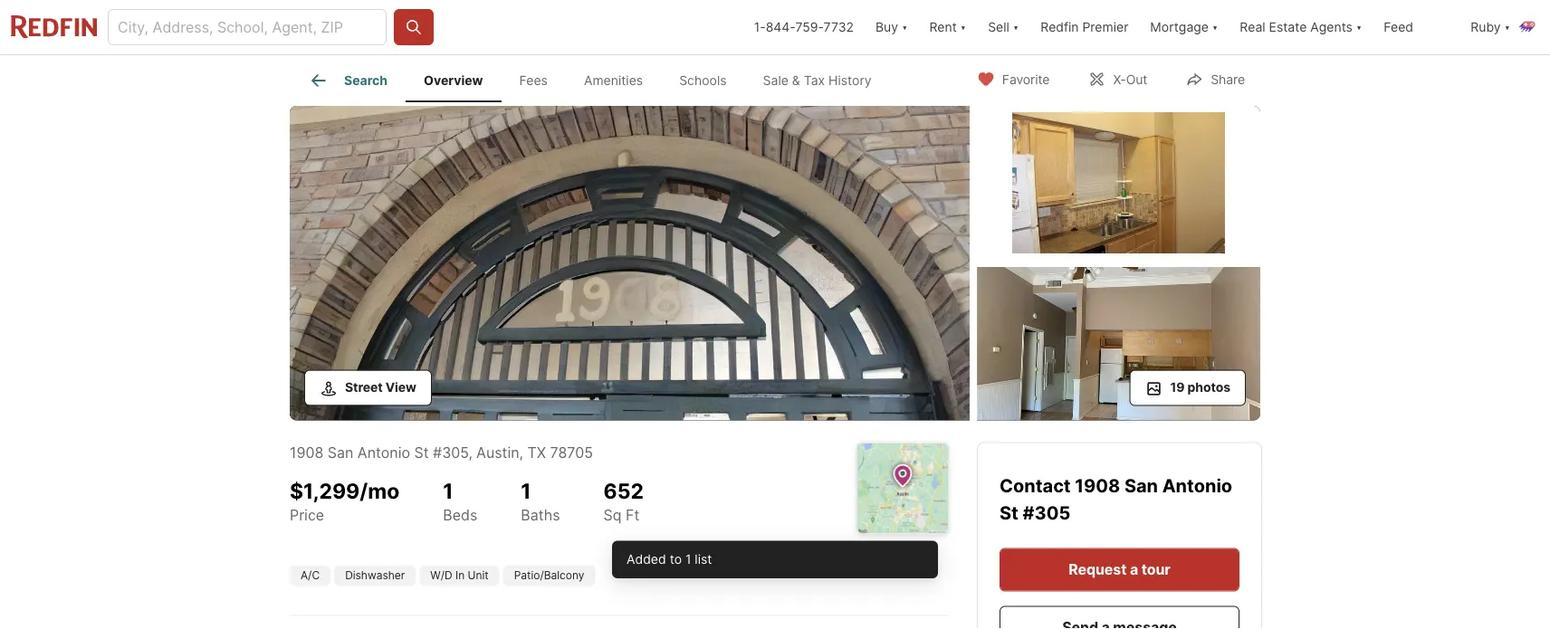 Task type: describe. For each thing, give the bounding box(es) containing it.
844-
[[766, 19, 795, 35]]

sq
[[604, 507, 622, 524]]

sale
[[763, 73, 789, 88]]

x-out
[[1113, 72, 1148, 87]]

w/d in unit
[[430, 569, 489, 582]]

sell ▾ button
[[988, 0, 1019, 54]]

fees tab
[[501, 59, 566, 102]]

list
[[695, 552, 712, 567]]

request a tour
[[1069, 561, 1171, 579]]

buy
[[876, 19, 898, 35]]

history
[[829, 73, 872, 88]]

rent
[[929, 19, 957, 35]]

rent ▾ button
[[929, 0, 966, 54]]

premier
[[1082, 19, 1129, 35]]

amenities tab
[[566, 59, 661, 102]]

1-844-759-7732 link
[[754, 19, 854, 35]]

favorite button
[[961, 60, 1065, 97]]

submit search image
[[405, 18, 423, 36]]

share button
[[1170, 60, 1260, 97]]

78705
[[550, 444, 593, 462]]

san for 1908 san antonio st #305 , austin , tx 78705
[[328, 444, 353, 462]]

/mo
[[360, 479, 400, 504]]

street view
[[345, 380, 416, 395]]

19
[[1170, 380, 1185, 395]]

buy ▾ button
[[876, 0, 908, 54]]

baths
[[521, 506, 560, 524]]

feed button
[[1373, 0, 1460, 54]]

1-
[[754, 19, 766, 35]]

#305 for 1908 san antonio st #305
[[1023, 502, 1071, 524]]

1908 san antonio st #305
[[1000, 474, 1233, 524]]

street
[[345, 380, 383, 395]]

request a tour button
[[1000, 548, 1240, 592]]

rent ▾
[[929, 19, 966, 35]]

schools
[[679, 73, 727, 88]]

price
[[290, 506, 324, 524]]

antonio for 1908 san antonio st #305 , austin , tx 78705
[[358, 444, 410, 462]]

&
[[792, 73, 800, 88]]

map entry image
[[858, 443, 948, 534]]

redfin
[[1041, 19, 1079, 35]]

ft
[[626, 507, 640, 524]]

ruby
[[1471, 19, 1501, 35]]

1 baths
[[521, 479, 560, 524]]

mortgage
[[1150, 19, 1209, 35]]

652 sq ft
[[604, 479, 644, 524]]

added
[[627, 552, 666, 567]]

unit
[[468, 569, 489, 582]]

view
[[385, 380, 416, 395]]

added to 1 list
[[627, 552, 712, 567]]

beds
[[443, 506, 478, 524]]

1908 for 1908 san antonio st #305
[[1075, 474, 1120, 497]]

real estate agents ▾
[[1240, 19, 1362, 35]]

▾ inside real estate agents ▾ link
[[1356, 19, 1362, 35]]

1-844-759-7732
[[754, 19, 854, 35]]

a/c
[[301, 569, 320, 582]]

▾ for mortgage ▾
[[1212, 19, 1218, 35]]

ruby ▾
[[1471, 19, 1510, 35]]

request
[[1069, 561, 1127, 579]]

7732
[[824, 19, 854, 35]]

1 for 1 baths
[[521, 479, 531, 504]]

schools tab
[[661, 59, 745, 102]]

redfin premier button
[[1030, 0, 1139, 54]]

dishwasher
[[345, 569, 405, 582]]

▾ for ruby ▾
[[1505, 19, 1510, 35]]

real estate agents ▾ button
[[1229, 0, 1373, 54]]

estate
[[1269, 19, 1307, 35]]

tour
[[1142, 561, 1171, 579]]

#305 for 1908 san antonio st #305 , austin , tx 78705
[[433, 444, 469, 462]]

in
[[455, 569, 465, 582]]

1908 san antonio st #305 , austin , tx 78705
[[290, 444, 593, 462]]

mortgage ▾ button
[[1150, 0, 1218, 54]]

19 photos
[[1170, 380, 1231, 395]]

real estate agents ▾ link
[[1240, 0, 1362, 54]]



Task type: locate. For each thing, give the bounding box(es) containing it.
0 vertical spatial #305
[[433, 444, 469, 462]]

2 ▾ from the left
[[960, 19, 966, 35]]

image image
[[290, 106, 970, 421], [977, 106, 1260, 260], [977, 267, 1260, 421]]

6 ▾ from the left
[[1505, 19, 1510, 35]]

▾ inside rent ▾ dropdown button
[[960, 19, 966, 35]]

favorite
[[1002, 72, 1050, 87]]

1 , from the left
[[469, 444, 473, 462]]

3 ▾ from the left
[[1013, 19, 1019, 35]]

1908 for 1908 san antonio st #305 , austin , tx 78705
[[290, 444, 324, 462]]

#305 down contact
[[1023, 502, 1071, 524]]

▾ for sell ▾
[[1013, 19, 1019, 35]]

san
[[328, 444, 353, 462], [1125, 474, 1158, 497]]

▾ right mortgage at the top right of the page
[[1212, 19, 1218, 35]]

1 inside 1 baths
[[521, 479, 531, 504]]

▾ right rent
[[960, 19, 966, 35]]

5 ▾ from the left
[[1356, 19, 1362, 35]]

street view button
[[304, 370, 432, 406]]

▾ right buy
[[902, 19, 908, 35]]

san for 1908 san antonio st #305
[[1125, 474, 1158, 497]]

652
[[604, 479, 644, 504]]

x-out button
[[1072, 60, 1163, 97]]

▾ for buy ▾
[[902, 19, 908, 35]]

tax
[[804, 73, 825, 88]]

st for 1908 san antonio st #305
[[1000, 502, 1019, 524]]

tx
[[527, 444, 546, 462]]

buy ▾ button
[[865, 0, 919, 54]]

a
[[1130, 561, 1138, 579]]

1 vertical spatial st
[[1000, 502, 1019, 524]]

antonio for 1908 san antonio st #305
[[1162, 474, 1233, 497]]

, left the austin
[[469, 444, 473, 462]]

1908 up $1,299
[[290, 444, 324, 462]]

redfin premier
[[1041, 19, 1129, 35]]

0 vertical spatial san
[[328, 444, 353, 462]]

#305 left the austin
[[433, 444, 469, 462]]

st
[[414, 444, 429, 462], [1000, 502, 1019, 524]]

▾ right agents
[[1356, 19, 1362, 35]]

rent ▾ button
[[919, 0, 977, 54]]

▾ for rent ▾
[[960, 19, 966, 35]]

#305
[[433, 444, 469, 462], [1023, 502, 1071, 524]]

1 horizontal spatial 1
[[521, 479, 531, 504]]

0 vertical spatial st
[[414, 444, 429, 462]]

buy ▾
[[876, 19, 908, 35]]

st for 1908 san antonio st #305 , austin , tx 78705
[[414, 444, 429, 462]]

to
[[670, 552, 682, 567]]

, left tx
[[519, 444, 523, 462]]

0 vertical spatial 1908
[[290, 444, 324, 462]]

2 , from the left
[[519, 444, 523, 462]]

#305 inside 1908 san antonio st #305
[[1023, 502, 1071, 524]]

sale & tax history
[[763, 73, 872, 88]]

mortgage ▾
[[1150, 19, 1218, 35]]

1 vertical spatial antonio
[[1162, 474, 1233, 497]]

4 ▾ from the left
[[1212, 19, 1218, 35]]

st down contact
[[1000, 502, 1019, 524]]

san up $1,299
[[328, 444, 353, 462]]

real
[[1240, 19, 1266, 35]]

san up a
[[1125, 474, 1158, 497]]

1 horizontal spatial 1908
[[1075, 474, 1120, 497]]

overview
[[424, 73, 483, 88]]

1 ▾ from the left
[[902, 19, 908, 35]]

0 horizontal spatial #305
[[433, 444, 469, 462]]

0 horizontal spatial antonio
[[358, 444, 410, 462]]

w/d
[[430, 569, 452, 582]]

overview tab
[[406, 59, 501, 102]]

tab list
[[290, 55, 904, 102]]

1 inside 1 beds
[[443, 479, 453, 504]]

x-
[[1113, 72, 1126, 87]]

tab list containing search
[[290, 55, 904, 102]]

agents
[[1311, 19, 1353, 35]]

1 horizontal spatial #305
[[1023, 502, 1071, 524]]

fees
[[519, 73, 548, 88]]

sale & tax history tab
[[745, 59, 890, 102]]

feed
[[1384, 19, 1413, 35]]

antonio inside 1908 san antonio st #305
[[1162, 474, 1233, 497]]

City, Address, School, Agent, ZIP search field
[[108, 9, 387, 45]]

user photo image
[[1518, 16, 1539, 38]]

1908 inside 1908 san antonio st #305
[[1075, 474, 1120, 497]]

1 vertical spatial #305
[[1023, 502, 1071, 524]]

0 horizontal spatial 1
[[443, 479, 453, 504]]

sell
[[988, 19, 1010, 35]]

0 horizontal spatial st
[[414, 444, 429, 462]]

1 up baths at the bottom left
[[521, 479, 531, 504]]

1 right to
[[685, 552, 691, 567]]

st inside 1908 san antonio st #305
[[1000, 502, 1019, 524]]

mortgage ▾ button
[[1139, 0, 1229, 54]]

search
[[344, 73, 388, 88]]

st down view
[[414, 444, 429, 462]]

1 horizontal spatial san
[[1125, 474, 1158, 497]]

photos
[[1188, 380, 1231, 395]]

▾ right sell
[[1013, 19, 1019, 35]]

sell ▾ button
[[977, 0, 1030, 54]]

0 horizontal spatial san
[[328, 444, 353, 462]]

▾
[[902, 19, 908, 35], [960, 19, 966, 35], [1013, 19, 1019, 35], [1212, 19, 1218, 35], [1356, 19, 1362, 35], [1505, 19, 1510, 35]]

1908 up "request"
[[1075, 474, 1120, 497]]

▾ inside mortgage ▾ dropdown button
[[1212, 19, 1218, 35]]

out
[[1126, 72, 1148, 87]]

1 horizontal spatial st
[[1000, 502, 1019, 524]]

759-
[[795, 19, 824, 35]]

$1,299
[[290, 479, 360, 504]]

,
[[469, 444, 473, 462], [519, 444, 523, 462]]

share
[[1211, 72, 1245, 87]]

contact
[[1000, 474, 1075, 497]]

2 horizontal spatial 1
[[685, 552, 691, 567]]

san inside 1908 san antonio st #305
[[1125, 474, 1158, 497]]

patio/balcony
[[514, 569, 584, 582]]

austin
[[476, 444, 519, 462]]

1 vertical spatial san
[[1125, 474, 1158, 497]]

0 horizontal spatial 1908
[[290, 444, 324, 462]]

$1,299 /mo price
[[290, 479, 400, 524]]

▾ inside sell ▾ dropdown button
[[1013, 19, 1019, 35]]

search link
[[308, 70, 388, 91]]

0 horizontal spatial ,
[[469, 444, 473, 462]]

1 horizontal spatial antonio
[[1162, 474, 1233, 497]]

1 beds
[[443, 479, 478, 524]]

amenities
[[584, 73, 643, 88]]

1 horizontal spatial ,
[[519, 444, 523, 462]]

sell ▾
[[988, 19, 1019, 35]]

1 up beds
[[443, 479, 453, 504]]

▾ inside buy ▾ dropdown button
[[902, 19, 908, 35]]

19 photos button
[[1130, 370, 1246, 406]]

1 vertical spatial 1908
[[1075, 474, 1120, 497]]

1908
[[290, 444, 324, 462], [1075, 474, 1120, 497]]

0 vertical spatial antonio
[[358, 444, 410, 462]]

1 for 1 beds
[[443, 479, 453, 504]]

1
[[443, 479, 453, 504], [521, 479, 531, 504], [685, 552, 691, 567]]

▾ left user photo
[[1505, 19, 1510, 35]]

antonio
[[358, 444, 410, 462], [1162, 474, 1233, 497]]



Task type: vqa. For each thing, say whether or not it's contained in the screenshot.
.
no



